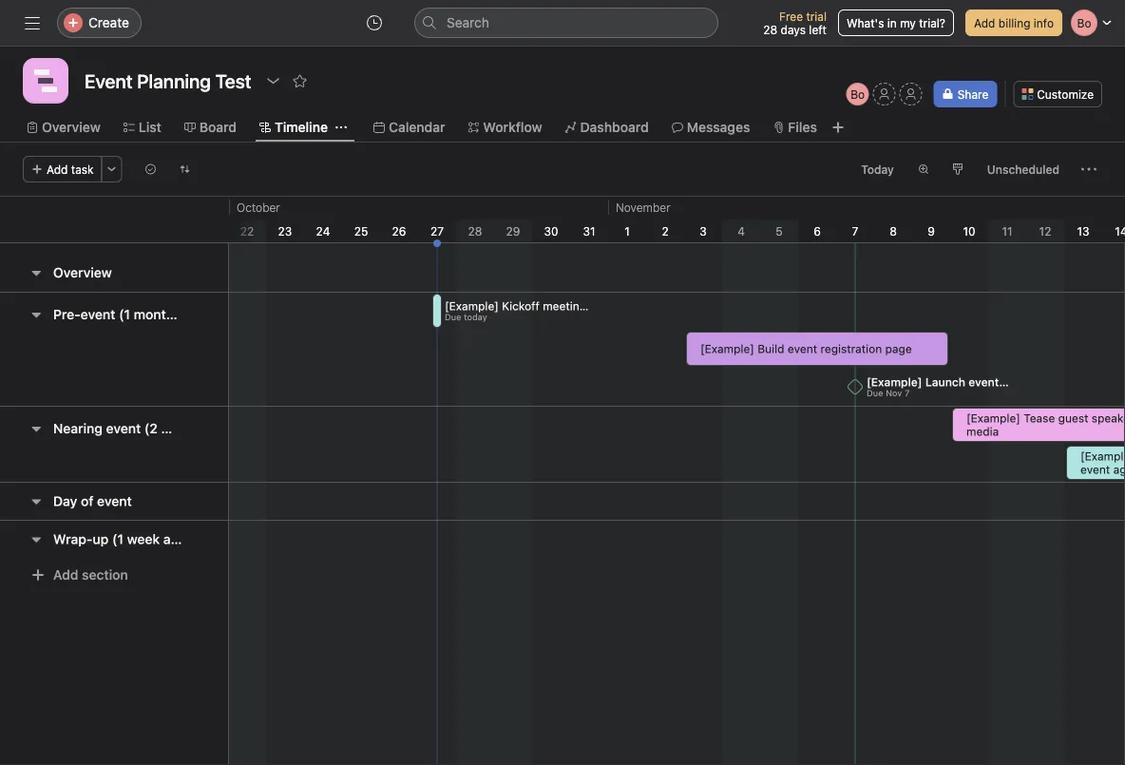 Task type: locate. For each thing, give the bounding box(es) containing it.
to inside "button"
[[178, 307, 190, 322]]

what's in my trial? button
[[839, 10, 955, 36]]

expand sidebar image
[[25, 15, 40, 30]]

1 horizontal spatial registration
[[1003, 375, 1066, 389]]

launch
[[926, 375, 966, 389]]

[example] for [example] build event registration page
[[701, 342, 755, 356]]

1 horizontal spatial go)
[[220, 421, 242, 436]]

[example] inside [example] kickoff meeting with stakeholders due today
[[445, 299, 499, 313]]

page up guest in the bottom right of the page
[[1069, 375, 1097, 389]]

2
[[662, 224, 669, 238]]

dashboard link
[[565, 117, 649, 138]]

[example]
[[445, 299, 499, 313], [701, 342, 755, 356], [867, 375, 923, 389], [967, 412, 1021, 425]]

1 vertical spatial registration
[[1003, 375, 1066, 389]]

show options image
[[266, 73, 281, 88]]

event for [example] build event registration page
[[788, 342, 818, 356]]

event for [example] launch event registration page due nov 7
[[969, 375, 1000, 389]]

wrap-up (1 week after event) button
[[53, 522, 237, 557]]

[example] for [example] kickoff meeting with stakeholders due today
[[445, 299, 499, 313]]

0 horizontal spatial due
[[445, 312, 462, 322]]

0 vertical spatial 7
[[852, 224, 859, 238]]

27
[[431, 224, 444, 238]]

[example] inside [example] tease guest speake
[[967, 412, 1021, 425]]

[example] left launch
[[867, 375, 923, 389]]

0 vertical spatial 28
[[764, 23, 778, 36]]

info
[[1034, 16, 1054, 29]]

go) inside pre-event (1 month to go) "button"
[[194, 307, 215, 322]]

left
[[809, 23, 827, 36]]

7
[[852, 224, 859, 238], [905, 388, 910, 398]]

unscheduled
[[988, 163, 1060, 176]]

week
[[127, 531, 160, 547]]

add inside add billing info button
[[974, 16, 996, 29]]

0 vertical spatial add
[[974, 16, 996, 29]]

0 vertical spatial due
[[445, 312, 462, 322]]

[example] down '[example] launch event registration page due nov 7'
[[967, 412, 1021, 425]]

section
[[82, 567, 128, 583]]

overview up pre-
[[53, 265, 112, 280]]

[example] for [example] launch event registration page due nov 7
[[867, 375, 923, 389]]

event right of
[[97, 493, 132, 509]]

overview
[[42, 119, 101, 135], [53, 265, 112, 280]]

1 horizontal spatial 7
[[905, 388, 910, 398]]

1 vertical spatial 7
[[905, 388, 910, 398]]

1 vertical spatial to
[[204, 421, 217, 436]]

registration inside '[example] launch event registration page due nov 7'
[[1003, 375, 1066, 389]]

[example] left kickoff at the left
[[445, 299, 499, 313]]

page
[[886, 342, 912, 356], [1069, 375, 1097, 389]]

page for [example] launch event registration page due nov 7
[[1069, 375, 1097, 389]]

7 right 6
[[852, 224, 859, 238]]

due left today
[[445, 312, 462, 322]]

0 vertical spatial overview
[[42, 119, 101, 135]]

event right launch
[[969, 375, 1000, 389]]

(1 inside button
[[112, 531, 124, 547]]

tab actions image
[[336, 122, 347, 133]]

0 horizontal spatial go)
[[194, 307, 215, 322]]

more actions image
[[1082, 162, 1097, 177], [106, 164, 118, 175]]

customize
[[1038, 87, 1094, 101]]

october
[[237, 201, 280, 214]]

1 vertical spatial (1
[[112, 531, 124, 547]]

nov
[[886, 388, 903, 398]]

24
[[316, 224, 330, 238]]

guest
[[1059, 412, 1089, 425]]

registration right build
[[821, 342, 883, 356]]

collapse task list for the section pre-event (1 month to go) image
[[29, 307, 44, 322]]

search
[[447, 15, 490, 30]]

registration
[[821, 342, 883, 356], [1003, 375, 1066, 389]]

add left billing
[[974, 16, 996, 29]]

list link
[[123, 117, 161, 138]]

0 horizontal spatial 28
[[468, 224, 482, 238]]

add inside add task button
[[47, 163, 68, 176]]

9
[[928, 224, 935, 238]]

1 horizontal spatial due
[[867, 388, 884, 398]]

2 vertical spatial add
[[53, 567, 78, 583]]

build
[[758, 342, 785, 356]]

overview up add task
[[42, 119, 101, 135]]

add billing info button
[[966, 10, 1063, 36]]

(1 right up
[[112, 531, 124, 547]]

go) right month
[[194, 307, 215, 322]]

collapse task list for the section day of event image
[[29, 494, 44, 509]]

28 left 29
[[468, 224, 482, 238]]

messages
[[687, 119, 751, 135]]

23
[[278, 224, 292, 238]]

trial?
[[920, 16, 946, 29]]

board
[[199, 119, 237, 135]]

add for add section
[[53, 567, 78, 583]]

0 vertical spatial registration
[[821, 342, 883, 356]]

due for [example] launch event registration page
[[867, 388, 884, 398]]

0 horizontal spatial page
[[886, 342, 912, 356]]

task
[[71, 163, 94, 176]]

page up nov
[[886, 342, 912, 356]]

0 vertical spatial (1
[[119, 307, 130, 322]]

of
[[81, 493, 94, 509]]

more actions image up 13
[[1082, 162, 1097, 177]]

page inside '[example] launch event registration page due nov 7'
[[1069, 375, 1097, 389]]

to
[[178, 307, 190, 322], [204, 421, 217, 436]]

1 vertical spatial overview
[[53, 265, 112, 280]]

1 horizontal spatial 28
[[764, 23, 778, 36]]

registration up 'tease'
[[1003, 375, 1066, 389]]

timeline link
[[260, 117, 328, 138]]

0 vertical spatial to
[[178, 307, 190, 322]]

1
[[625, 224, 630, 238]]

add down wrap-
[[53, 567, 78, 583]]

1 horizontal spatial page
[[1069, 375, 1097, 389]]

none image
[[179, 164, 191, 175]]

to right month
[[178, 307, 190, 322]]

0 horizontal spatial registration
[[821, 342, 883, 356]]

to right weeks on the bottom left
[[204, 421, 217, 436]]

22
[[240, 224, 254, 238]]

7 right nov
[[905, 388, 910, 398]]

0 horizontal spatial 7
[[852, 224, 859, 238]]

1 horizontal spatial to
[[204, 421, 217, 436]]

go) inside nearing event (2 weeks to go) button
[[220, 421, 242, 436]]

nearing event (2 weeks to go)
[[53, 421, 242, 436]]

add
[[974, 16, 996, 29], [47, 163, 68, 176], [53, 567, 78, 583]]

13
[[1078, 224, 1090, 238]]

event inside nearing event (2 weeks to go) button
[[106, 421, 141, 436]]

customize button
[[1014, 81, 1103, 107]]

1 vertical spatial go)
[[220, 421, 242, 436]]

speake
[[1092, 412, 1126, 425]]

to for weeks
[[204, 421, 217, 436]]

1 vertical spatial page
[[1069, 375, 1097, 389]]

1 horizontal spatial more actions image
[[1082, 162, 1097, 177]]

calendar
[[389, 119, 445, 135]]

day of event button
[[53, 484, 132, 519]]

28 left days
[[764, 23, 778, 36]]

add inside add section button
[[53, 567, 78, 583]]

dashboard
[[581, 119, 649, 135]]

(1 inside "button"
[[119, 307, 130, 322]]

0 vertical spatial page
[[886, 342, 912, 356]]

event down overview button
[[81, 307, 115, 322]]

1 vertical spatial 28
[[468, 224, 482, 238]]

due left nov
[[867, 388, 884, 398]]

add left task
[[47, 163, 68, 176]]

event left (2
[[106, 421, 141, 436]]

event
[[81, 307, 115, 322], [788, 342, 818, 356], [969, 375, 1000, 389], [106, 421, 141, 436], [97, 493, 132, 509]]

1 vertical spatial add
[[47, 163, 68, 176]]

0 vertical spatial go)
[[194, 307, 215, 322]]

28
[[764, 23, 778, 36], [468, 224, 482, 238]]

collapse task list for the section wrap-up (1 week after event) image
[[29, 532, 44, 547]]

event inside day of event button
[[97, 493, 132, 509]]

due inside [example] kickoff meeting with stakeholders due today
[[445, 312, 462, 322]]

to inside button
[[204, 421, 217, 436]]

event right build
[[788, 342, 818, 356]]

1 vertical spatial due
[[867, 388, 884, 398]]

due
[[445, 312, 462, 322], [867, 388, 884, 398]]

None text field
[[80, 64, 256, 98]]

[example] inside '[example] launch event registration page due nov 7'
[[867, 375, 923, 389]]

nearing event (2 weeks to go) button
[[53, 412, 242, 446]]

go) right weeks on the bottom left
[[220, 421, 242, 436]]

more actions image right task
[[106, 164, 118, 175]]

due inside '[example] launch event registration page due nov 7'
[[867, 388, 884, 398]]

registration for [example] launch event registration page due nov 7
[[1003, 375, 1066, 389]]

today
[[464, 312, 487, 322]]

(1 left month
[[119, 307, 130, 322]]

[example] left build
[[701, 342, 755, 356]]

up
[[93, 531, 109, 547]]

go)
[[194, 307, 215, 322], [220, 421, 242, 436]]

collapse task list for the section nearing event (2 weeks to go) image
[[29, 421, 44, 436]]

0 horizontal spatial to
[[178, 307, 190, 322]]

event inside '[example] launch event registration page due nov 7'
[[969, 375, 1000, 389]]



Task type: describe. For each thing, give the bounding box(es) containing it.
add to starred image
[[292, 73, 308, 88]]

to for month
[[178, 307, 190, 322]]

add tab image
[[831, 120, 846, 135]]

days
[[781, 23, 806, 36]]

what's
[[847, 16, 885, 29]]

page for [example] build event registration page
[[886, 342, 912, 356]]

add task
[[47, 163, 94, 176]]

share
[[958, 87, 989, 101]]

[example] tease guest speake
[[967, 412, 1126, 438]]

in
[[888, 16, 897, 29]]

event for day of event
[[97, 493, 132, 509]]

workflow
[[483, 119, 542, 135]]

meeting
[[543, 299, 587, 313]]

4
[[738, 224, 745, 238]]

5
[[776, 224, 783, 238]]

color: default image
[[953, 164, 964, 175]]

create button
[[57, 8, 142, 38]]

bo button
[[847, 83, 870, 106]]

what's in my trial?
[[847, 16, 946, 29]]

wrap-
[[53, 531, 93, 547]]

tease
[[1024, 412, 1056, 425]]

add for add billing info
[[974, 16, 996, 29]]

my
[[901, 16, 916, 29]]

[example] kickoff meeting with stakeholders due today
[[445, 299, 684, 322]]

(1 for week
[[112, 531, 124, 547]]

wrap-up (1 week after event)
[[53, 531, 237, 547]]

[example] launch event registration page due nov 7
[[867, 375, 1097, 398]]

8
[[890, 224, 897, 238]]

create
[[88, 15, 129, 30]]

12
[[1040, 224, 1052, 238]]

add section button
[[23, 558, 136, 592]]

go) for nearing event (2 weeks to go)
[[220, 421, 242, 436]]

today
[[862, 163, 895, 176]]

6
[[814, 224, 821, 238]]

after
[[163, 531, 193, 547]]

free
[[780, 10, 803, 23]]

3
[[700, 224, 707, 238]]

add billing info
[[974, 16, 1054, 29]]

today button
[[853, 156, 903, 183]]

trial
[[807, 10, 827, 23]]

event inside pre-event (1 month to go) "button"
[[81, 307, 115, 322]]

26
[[392, 224, 406, 238]]

overview button
[[53, 256, 112, 290]]

[example] for [example] tease guest speake
[[967, 412, 1021, 425]]

timeline image
[[34, 69, 57, 92]]

unscheduled button
[[979, 156, 1069, 183]]

kickoff
[[502, 299, 540, 313]]

files
[[789, 119, 818, 135]]

0 horizontal spatial more actions image
[[106, 164, 118, 175]]

files link
[[773, 117, 818, 138]]

workflow link
[[468, 117, 542, 138]]

stakeholders
[[616, 299, 684, 313]]

[example] build event registration page
[[701, 342, 912, 356]]

november
[[616, 201, 671, 214]]

weeks
[[161, 421, 201, 436]]

pre-
[[53, 307, 81, 322]]

[example
[[1081, 450, 1126, 490]]

free trial 28 days left
[[764, 10, 827, 36]]

day
[[53, 493, 77, 509]]

30
[[544, 224, 559, 238]]

messages link
[[672, 117, 751, 138]]

28 inside free trial 28 days left
[[764, 23, 778, 36]]

search button
[[415, 8, 719, 38]]

(2
[[144, 421, 158, 436]]

add for add task
[[47, 163, 68, 176]]

pre-event (1 month to go)
[[53, 307, 215, 322]]

go) for pre-event (1 month to go)
[[194, 307, 215, 322]]

calendar link
[[374, 117, 445, 138]]

all tasks image
[[145, 164, 157, 175]]

29
[[506, 224, 520, 238]]

board link
[[184, 117, 237, 138]]

event)
[[197, 531, 237, 547]]

search list box
[[415, 8, 719, 38]]

list
[[139, 119, 161, 135]]

weeks image
[[918, 164, 930, 175]]

(1 for month
[[119, 307, 130, 322]]

registration for [example] build event registration page
[[821, 342, 883, 356]]

add section
[[53, 567, 128, 583]]

14
[[1116, 224, 1126, 238]]

nearing
[[53, 421, 103, 436]]

overview link
[[27, 117, 101, 138]]

pre-event (1 month to go) button
[[53, 298, 215, 332]]

10
[[964, 224, 976, 238]]

7 inside '[example] launch event registration page due nov 7'
[[905, 388, 910, 398]]

31
[[583, 224, 596, 238]]

collapse task list for the section overview image
[[29, 265, 44, 280]]

history image
[[367, 15, 382, 30]]

due for [example] kickoff meeting with stakeholders
[[445, 312, 462, 322]]

billing
[[999, 16, 1031, 29]]

add task button
[[23, 156, 102, 183]]

share button
[[934, 81, 998, 107]]

25
[[354, 224, 368, 238]]

day of event
[[53, 493, 132, 509]]

with
[[590, 299, 612, 313]]

timeline
[[275, 119, 328, 135]]

11
[[1003, 224, 1013, 238]]



Task type: vqa. For each thing, say whether or not it's contained in the screenshot.
7 inside the [Example] Launch event registration page Due Nov 7
yes



